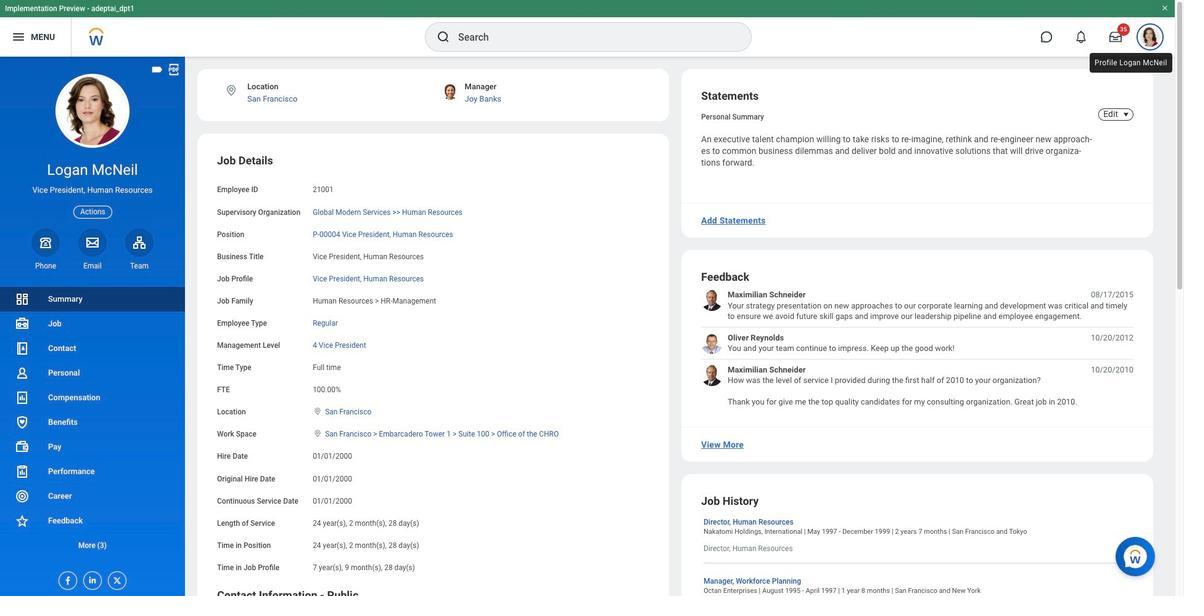 Task type: describe. For each thing, give the bounding box(es) containing it.
job image
[[15, 317, 30, 332]]

compensation image
[[15, 391, 30, 406]]

employee's photo (oliver reynolds) image
[[701, 333, 723, 354]]

career image
[[15, 490, 30, 504]]

Search Workday  search field
[[458, 23, 726, 51]]

close environment banner image
[[1161, 4, 1169, 12]]

x image
[[109, 573, 122, 586]]

search image
[[436, 30, 451, 44]]

phone logan mcneil element
[[31, 261, 60, 271]]

email logan mcneil element
[[78, 261, 107, 271]]

justify image
[[11, 30, 26, 44]]

view team image
[[132, 235, 147, 250]]

inbox large image
[[1109, 31, 1122, 43]]

feedback image
[[15, 514, 30, 529]]

1 employee's photo (maximilian schneider) image from the top
[[701, 290, 723, 312]]

full time element
[[313, 361, 341, 373]]

performance image
[[15, 465, 30, 480]]

phone image
[[37, 235, 54, 250]]

2 employee's photo (maximilian schneider) image from the top
[[701, 365, 723, 386]]

2 location image from the top
[[313, 430, 323, 439]]

contact image
[[15, 342, 30, 356]]

facebook image
[[59, 573, 73, 586]]



Task type: locate. For each thing, give the bounding box(es) containing it.
caret down image
[[1119, 110, 1134, 120]]

tooltip
[[1087, 51, 1175, 75]]

0 horizontal spatial list
[[0, 287, 185, 559]]

list
[[0, 287, 185, 559], [701, 290, 1134, 408]]

profile logan mcneil image
[[1140, 27, 1160, 49]]

view printable version (pdf) image
[[167, 63, 181, 76]]

employee's photo (maximilian schneider) image up employee's photo (oliver reynolds)
[[701, 290, 723, 312]]

linkedin image
[[84, 573, 97, 586]]

group
[[217, 154, 649, 574]]

benefits image
[[15, 416, 30, 430]]

banner
[[0, 0, 1175, 57]]

personal summary element
[[701, 110, 764, 121]]

0 vertical spatial employee's photo (maximilian schneider) image
[[701, 290, 723, 312]]

mail image
[[85, 235, 100, 250]]

tag image
[[150, 63, 164, 76]]

employee's photo (maximilian schneider) image down employee's photo (oliver reynolds)
[[701, 365, 723, 386]]

1 horizontal spatial list
[[701, 290, 1134, 408]]

navigation pane region
[[0, 57, 185, 597]]

1 location image from the top
[[313, 408, 323, 416]]

team logan mcneil element
[[125, 261, 154, 271]]

notifications large image
[[1075, 31, 1087, 43]]

personal image
[[15, 366, 30, 381]]

1 vertical spatial employee's photo (maximilian schneider) image
[[701, 365, 723, 386]]

pay image
[[15, 440, 30, 455]]

location image
[[224, 84, 238, 97]]

1 vertical spatial location image
[[313, 430, 323, 439]]

summary image
[[15, 292, 30, 307]]

location image
[[313, 408, 323, 416], [313, 430, 323, 439]]

employee's photo (maximilian schneider) image
[[701, 290, 723, 312], [701, 365, 723, 386]]

0 vertical spatial location image
[[313, 408, 323, 416]]



Task type: vqa. For each thing, say whether or not it's contained in the screenshot.
Carrie Wong [C] link
no



